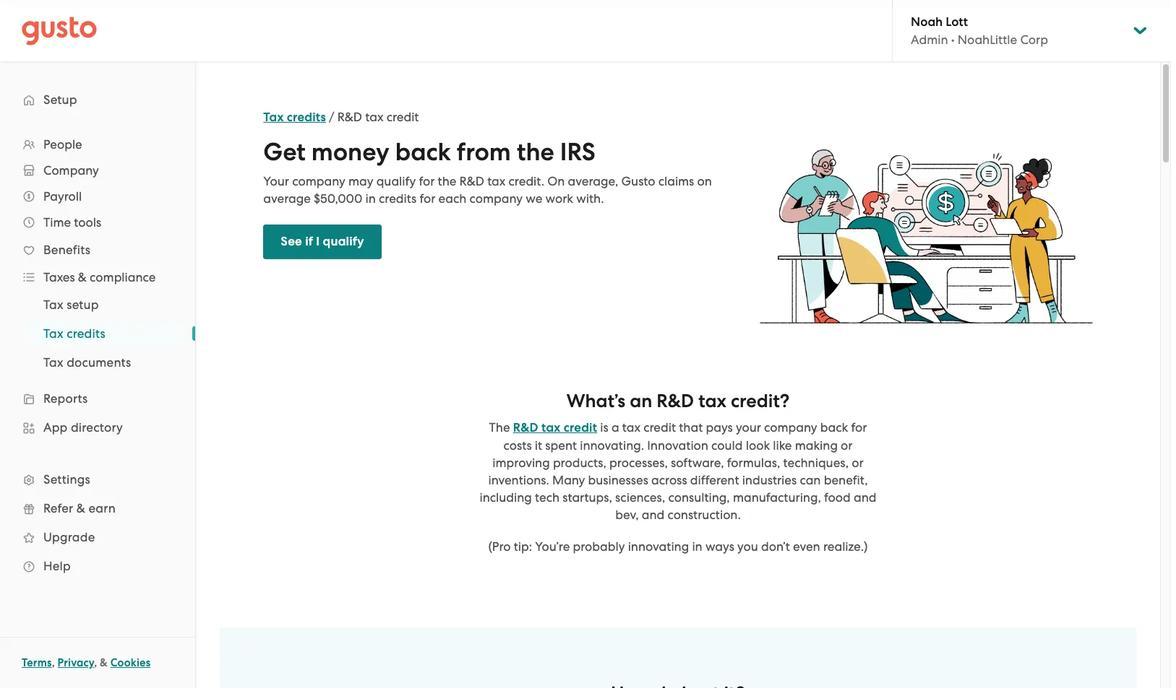 Task type: describe. For each thing, give the bounding box(es) containing it.
1 vertical spatial for
[[420, 192, 435, 206]]

benefits
[[43, 243, 90, 257]]

/
[[329, 110, 334, 124]]

realize.)
[[823, 540, 868, 555]]

tax setup link
[[26, 292, 181, 318]]

noahlittle
[[958, 33, 1017, 47]]

terms
[[22, 657, 52, 670]]

each
[[438, 192, 466, 206]]

is
[[600, 421, 608, 435]]

tax credits
[[43, 327, 105, 341]]

tax setup
[[43, 298, 99, 312]]

spent
[[545, 439, 577, 454]]

is a tax credit that pays your company back for costs it spent innovating. innovation could look like making or improving products, processes, software, formulas, techniques, or inventions. many businesses across different industries can benefit, including tech startups, sciences, consulting, manufacturing, food and bev, and construction.
[[480, 421, 876, 523]]

& for compliance
[[78, 270, 87, 285]]

list containing tax setup
[[0, 291, 195, 377]]

upgrade link
[[14, 525, 181, 551]]

r&d up costs
[[513, 421, 538, 436]]

time
[[43, 215, 71, 230]]

formulas,
[[727, 456, 780, 471]]

r&d inside get money back from the irs your company may qualify for the r&d tax credit. on average, gusto claims on average $50,000 in credits for each company we work with.
[[459, 174, 484, 189]]

2 , from the left
[[94, 657, 97, 670]]

your
[[736, 421, 761, 435]]

1 horizontal spatial company
[[469, 192, 523, 206]]

qualify inside get money back from the irs your company may qualify for the r&d tax credit. on average, gusto claims on average $50,000 in credits for each company we work with.
[[376, 174, 416, 189]]

0 vertical spatial or
[[841, 439, 853, 454]]

taxes
[[43, 270, 75, 285]]

improving
[[493, 456, 550, 471]]

across
[[651, 474, 687, 488]]

processes,
[[609, 456, 668, 471]]

from
[[457, 137, 511, 167]]

don't
[[761, 540, 790, 555]]

you're
[[535, 540, 570, 555]]

settings link
[[14, 467, 181, 493]]

app directory
[[43, 421, 123, 435]]

claims
[[658, 174, 694, 189]]

it
[[535, 439, 542, 454]]

i
[[316, 234, 320, 249]]

setup link
[[14, 87, 181, 113]]

terms , privacy , & cookies
[[22, 657, 151, 670]]

products,
[[553, 456, 606, 471]]

•
[[951, 33, 955, 47]]

compliance
[[90, 270, 156, 285]]

privacy
[[58, 657, 94, 670]]

food
[[824, 491, 851, 506]]

app
[[43, 421, 68, 435]]

setup
[[67, 298, 99, 312]]

company
[[43, 163, 99, 178]]

credit inside tax credits / r&d tax credit
[[386, 110, 419, 124]]

1 vertical spatial the
[[438, 174, 456, 189]]

0 vertical spatial the
[[517, 137, 554, 167]]

work
[[545, 192, 573, 206]]

payroll
[[43, 189, 82, 204]]

average,
[[568, 174, 618, 189]]

on
[[697, 174, 712, 189]]

back inside is a tax credit that pays your company back for costs it spent innovating. innovation could look like making or improving products, processes, software, formulas, techniques, or inventions. many businesses across different industries can benefit, including tech startups, sciences, consulting, manufacturing, food and bev, and construction.
[[820, 421, 848, 435]]

benefits link
[[14, 237, 181, 263]]

r&d up that
[[657, 391, 694, 413]]

refer & earn link
[[14, 496, 181, 522]]

tax for tax setup
[[43, 298, 63, 312]]

startups,
[[563, 491, 612, 506]]

$50,000
[[314, 192, 362, 206]]

documents
[[67, 356, 131, 370]]

tax inside is a tax credit that pays your company back for costs it spent innovating. innovation could look like making or improving products, processes, software, formulas, techniques, or inventions. many businesses across different industries can benefit, including tech startups, sciences, consulting, manufacturing, food and bev, and construction.
[[622, 421, 641, 435]]

can
[[800, 474, 821, 488]]

taxes & compliance button
[[14, 265, 181, 291]]

corp
[[1020, 33, 1048, 47]]

making
[[795, 439, 838, 454]]

sciences,
[[615, 491, 665, 506]]

like
[[773, 439, 792, 454]]

see if i qualify button
[[263, 225, 381, 260]]

construction.
[[667, 508, 741, 523]]

tax for tax documents
[[43, 356, 63, 370]]

settings
[[43, 473, 90, 487]]

cookies button
[[110, 655, 151, 672]]

tax for tax credits
[[43, 327, 63, 341]]

help
[[43, 560, 71, 574]]

credits for tax credits
[[67, 327, 105, 341]]

techniques,
[[783, 456, 849, 471]]

tax credits / r&d tax credit
[[263, 110, 419, 125]]

credit?
[[731, 391, 790, 413]]

company button
[[14, 158, 181, 184]]

1 , from the left
[[52, 657, 55, 670]]

consulting,
[[668, 491, 730, 506]]

costs
[[503, 439, 532, 454]]

directory
[[71, 421, 123, 435]]

tech
[[535, 491, 560, 506]]

software,
[[671, 456, 724, 471]]

terms link
[[22, 657, 52, 670]]

help link
[[14, 554, 181, 580]]

tax documents link
[[26, 350, 181, 376]]

taxes & compliance
[[43, 270, 156, 285]]

earn
[[89, 502, 116, 516]]



Task type: vqa. For each thing, say whether or not it's contained in the screenshot.
innovating
yes



Task type: locate. For each thing, give the bounding box(es) containing it.
r&d right /
[[337, 110, 362, 124]]

could
[[711, 439, 743, 454]]

, left "privacy"
[[52, 657, 55, 670]]

credits for tax credits / r&d tax credit
[[287, 110, 326, 125]]

1 vertical spatial or
[[852, 456, 864, 471]]

company for get
[[292, 174, 345, 189]]

company for is
[[764, 421, 817, 435]]

& left cookies button
[[100, 657, 108, 670]]

innovating
[[628, 540, 689, 555]]

even
[[793, 540, 820, 555]]

gusto
[[621, 174, 655, 189]]

including
[[480, 491, 532, 506]]

many
[[552, 474, 585, 488]]

tax inside tax credits / r&d tax credit
[[365, 110, 383, 124]]

in
[[365, 192, 376, 206], [692, 540, 702, 555]]

credits left each
[[379, 192, 417, 206]]

tax left the credit.
[[487, 174, 506, 189]]

what's
[[567, 391, 625, 413]]

or right making
[[841, 439, 853, 454]]

& right taxes in the left top of the page
[[78, 270, 87, 285]]

money
[[311, 137, 389, 167]]

0 vertical spatial tax credits link
[[263, 110, 326, 125]]

back up making
[[820, 421, 848, 435]]

credits left /
[[287, 110, 326, 125]]

2 vertical spatial for
[[851, 421, 867, 435]]

& left earn
[[76, 502, 85, 516]]

0 vertical spatial and
[[854, 491, 876, 506]]

0 vertical spatial &
[[78, 270, 87, 285]]

1 horizontal spatial back
[[820, 421, 848, 435]]

in left ways
[[692, 540, 702, 555]]

credits up tax documents
[[67, 327, 105, 341]]

average
[[263, 192, 311, 206]]

back up each
[[395, 137, 451, 167]]

qualify right may
[[376, 174, 416, 189]]

setup
[[43, 93, 77, 107]]

in inside get money back from the irs your company may qualify for the r&d tax credit. on average, gusto claims on average $50,000 in credits for each company we work with.
[[365, 192, 376, 206]]

0 horizontal spatial in
[[365, 192, 376, 206]]

tax up spent
[[541, 421, 561, 436]]

the up each
[[438, 174, 456, 189]]

company
[[292, 174, 345, 189], [469, 192, 523, 206], [764, 421, 817, 435]]

1 horizontal spatial credits
[[287, 110, 326, 125]]

see
[[281, 234, 302, 249]]

for up benefit,
[[851, 421, 867, 435]]

0 horizontal spatial and
[[642, 508, 664, 523]]

1 vertical spatial in
[[692, 540, 702, 555]]

0 vertical spatial back
[[395, 137, 451, 167]]

2 list from the top
[[0, 291, 195, 377]]

tax credits link
[[263, 110, 326, 125], [26, 321, 181, 347]]

0 horizontal spatial qualify
[[323, 234, 364, 249]]

or
[[841, 439, 853, 454], [852, 456, 864, 471]]

get
[[263, 137, 306, 167]]

tax right a
[[622, 421, 641, 435]]

r&d up each
[[459, 174, 484, 189]]

1 horizontal spatial credit
[[564, 421, 597, 436]]

tax credits link down tax setup link
[[26, 321, 181, 347]]

credit
[[386, 110, 419, 124], [564, 421, 597, 436], [644, 421, 676, 435]]

1 horizontal spatial ,
[[94, 657, 97, 670]]

company inside is a tax credit that pays your company back for costs it spent innovating. innovation could look like making or improving products, processes, software, formulas, techniques, or inventions. many businesses across different industries can benefit, including tech startups, sciences, consulting, manufacturing, food and bev, and construction.
[[764, 421, 817, 435]]

reports
[[43, 392, 88, 406]]

may
[[348, 174, 373, 189]]

tax
[[365, 110, 383, 124], [487, 174, 506, 189], [698, 391, 726, 413], [541, 421, 561, 436], [622, 421, 641, 435]]

1 horizontal spatial qualify
[[376, 174, 416, 189]]

tax inside get money back from the irs your company may qualify for the r&d tax credit. on average, gusto claims on average $50,000 in credits for each company we work with.
[[487, 174, 506, 189]]

2 vertical spatial credits
[[67, 327, 105, 341]]

or up benefit,
[[852, 456, 864, 471]]

1 vertical spatial back
[[820, 421, 848, 435]]

0 horizontal spatial credit
[[386, 110, 419, 124]]

credits inside the gusto navigation element
[[67, 327, 105, 341]]

and down sciences,
[[642, 508, 664, 523]]

for right may
[[419, 174, 435, 189]]

for left each
[[420, 192, 435, 206]]

on
[[547, 174, 565, 189]]

tax down taxes in the left top of the page
[[43, 298, 63, 312]]

1 horizontal spatial in
[[692, 540, 702, 555]]

tax credits link inside the gusto navigation element
[[26, 321, 181, 347]]

1 vertical spatial qualify
[[323, 234, 364, 249]]

credit inside is a tax credit that pays your company back for costs it spent innovating. innovation could look like making or improving products, processes, software, formulas, techniques, or inventions. many businesses across different industries can benefit, including tech startups, sciences, consulting, manufacturing, food and bev, and construction.
[[644, 421, 676, 435]]

home image
[[22, 16, 97, 45]]

0 horizontal spatial company
[[292, 174, 345, 189]]

for
[[419, 174, 435, 189], [420, 192, 435, 206], [851, 421, 867, 435]]

in down may
[[365, 192, 376, 206]]

back inside get money back from the irs your company may qualify for the r&d tax credit. on average, gusto claims on average $50,000 in credits for each company we work with.
[[395, 137, 451, 167]]

credit for a
[[644, 421, 676, 435]]

your
[[263, 174, 289, 189]]

(pro tip: you're probably innovating in ways you don't even realize.)
[[488, 540, 868, 555]]

credit left the is
[[564, 421, 597, 436]]

credits
[[287, 110, 326, 125], [379, 192, 417, 206], [67, 327, 105, 341]]

ways
[[705, 540, 734, 555]]

tax for tax credits / r&d tax credit
[[263, 110, 284, 125]]

0 horizontal spatial ,
[[52, 657, 55, 670]]

admin
[[911, 33, 948, 47]]

inventions.
[[488, 474, 549, 488]]

1 horizontal spatial and
[[854, 491, 876, 506]]

with.
[[576, 192, 604, 206]]

0 horizontal spatial the
[[438, 174, 456, 189]]

& for earn
[[76, 502, 85, 516]]

tax down tax setup
[[43, 327, 63, 341]]

innovation
[[647, 439, 708, 454]]

for inside is a tax credit that pays your company back for costs it spent innovating. innovation could look like making or improving products, processes, software, formulas, techniques, or inventions. many businesses across different industries can benefit, including tech startups, sciences, consulting, manufacturing, food and bev, and construction.
[[851, 421, 867, 435]]

0 vertical spatial credits
[[287, 110, 326, 125]]

probably
[[573, 540, 625, 555]]

(pro
[[488, 540, 511, 555]]

tax up the money
[[365, 110, 383, 124]]

manufacturing,
[[733, 491, 821, 506]]

0 horizontal spatial credits
[[67, 327, 105, 341]]

people button
[[14, 132, 181, 158]]

credit up innovation
[[644, 421, 676, 435]]

, left cookies button
[[94, 657, 97, 670]]

1 vertical spatial tax credits link
[[26, 321, 181, 347]]

0 horizontal spatial back
[[395, 137, 451, 167]]

company up like
[[764, 421, 817, 435]]

0 vertical spatial qualify
[[376, 174, 416, 189]]

credit for r&d
[[564, 421, 597, 436]]

qualify right i
[[323, 234, 364, 249]]

app directory link
[[14, 415, 181, 441]]

different
[[690, 474, 739, 488]]

people
[[43, 137, 82, 152]]

credits inside get money back from the irs your company may qualify for the r&d tax credit. on average, gusto claims on average $50,000 in credits for each company we work with.
[[379, 192, 417, 206]]

2 horizontal spatial credits
[[379, 192, 417, 206]]

tax credits link up get
[[263, 110, 326, 125]]

tools
[[74, 215, 101, 230]]

the
[[517, 137, 554, 167], [438, 174, 456, 189]]

2 vertical spatial &
[[100, 657, 108, 670]]

refer & earn
[[43, 502, 116, 516]]

0 vertical spatial for
[[419, 174, 435, 189]]

innovating.
[[580, 439, 644, 454]]

2 horizontal spatial company
[[764, 421, 817, 435]]

&
[[78, 270, 87, 285], [76, 502, 85, 516], [100, 657, 108, 670]]

tax down tax credits
[[43, 356, 63, 370]]

pays
[[706, 421, 733, 435]]

gusto navigation element
[[0, 62, 195, 604]]

1 horizontal spatial tax credits link
[[263, 110, 326, 125]]

credit.
[[509, 174, 544, 189]]

look
[[746, 439, 770, 454]]

tax up get
[[263, 110, 284, 125]]

businesses
[[588, 474, 648, 488]]

1 vertical spatial &
[[76, 502, 85, 516]]

cookies
[[110, 657, 151, 670]]

and down benefit,
[[854, 491, 876, 506]]

the r&d tax credit
[[489, 421, 597, 436]]

1 horizontal spatial the
[[517, 137, 554, 167]]

1 vertical spatial company
[[469, 192, 523, 206]]

0 vertical spatial company
[[292, 174, 345, 189]]

we
[[526, 192, 542, 206]]

2 vertical spatial company
[[764, 421, 817, 435]]

list
[[0, 132, 195, 581], [0, 291, 195, 377]]

privacy link
[[58, 657, 94, 670]]

tax
[[263, 110, 284, 125], [43, 298, 63, 312], [43, 327, 63, 341], [43, 356, 63, 370]]

1 vertical spatial and
[[642, 508, 664, 523]]

company down the credit.
[[469, 192, 523, 206]]

an
[[630, 391, 652, 413]]

you
[[737, 540, 758, 555]]

the up the credit.
[[517, 137, 554, 167]]

company up $50,000 on the top left of the page
[[292, 174, 345, 189]]

0 vertical spatial in
[[365, 192, 376, 206]]

& inside dropdown button
[[78, 270, 87, 285]]

r&d tax credit link
[[513, 421, 597, 436]]

time tools
[[43, 215, 101, 230]]

r&d inside tax credits / r&d tax credit
[[337, 110, 362, 124]]

time tools button
[[14, 210, 181, 236]]

noah
[[911, 14, 943, 30]]

1 vertical spatial credits
[[379, 192, 417, 206]]

1 list from the top
[[0, 132, 195, 581]]

list containing people
[[0, 132, 195, 581]]

tip:
[[514, 540, 532, 555]]

upgrade
[[43, 531, 95, 545]]

tax up pays
[[698, 391, 726, 413]]

0 horizontal spatial tax credits link
[[26, 321, 181, 347]]

benefit,
[[824, 474, 868, 488]]

industries
[[742, 474, 797, 488]]

qualify inside 'button'
[[323, 234, 364, 249]]

credit up the money
[[386, 110, 419, 124]]

refer
[[43, 502, 73, 516]]

2 horizontal spatial credit
[[644, 421, 676, 435]]



